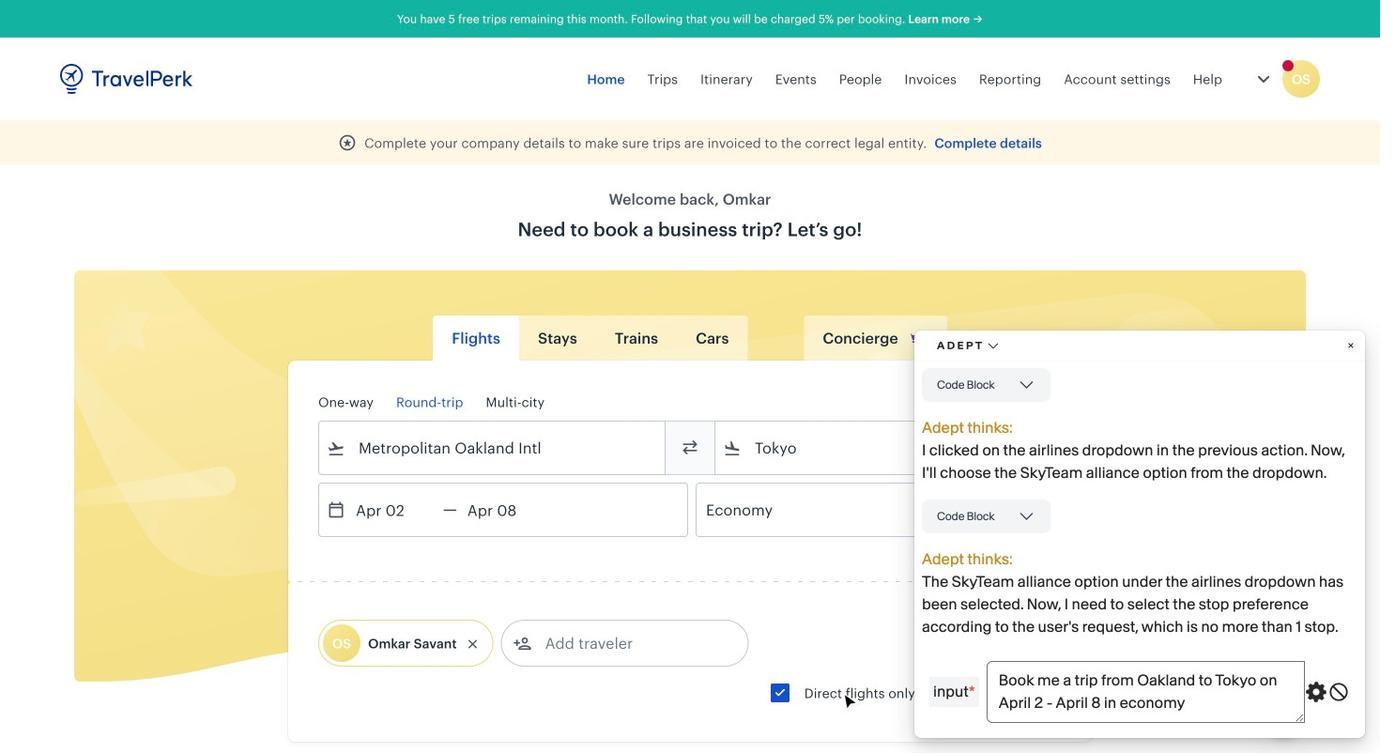 Task type: locate. For each thing, give the bounding box(es) containing it.
Return text field
[[457, 484, 555, 536]]

Depart text field
[[346, 484, 443, 536]]

To search field
[[742, 433, 1037, 463]]

From search field
[[346, 433, 641, 463]]



Task type: describe. For each thing, give the bounding box(es) containing it.
Add traveler search field
[[532, 628, 728, 658]]



Task type: vqa. For each thing, say whether or not it's contained in the screenshot.
the To search box
yes



